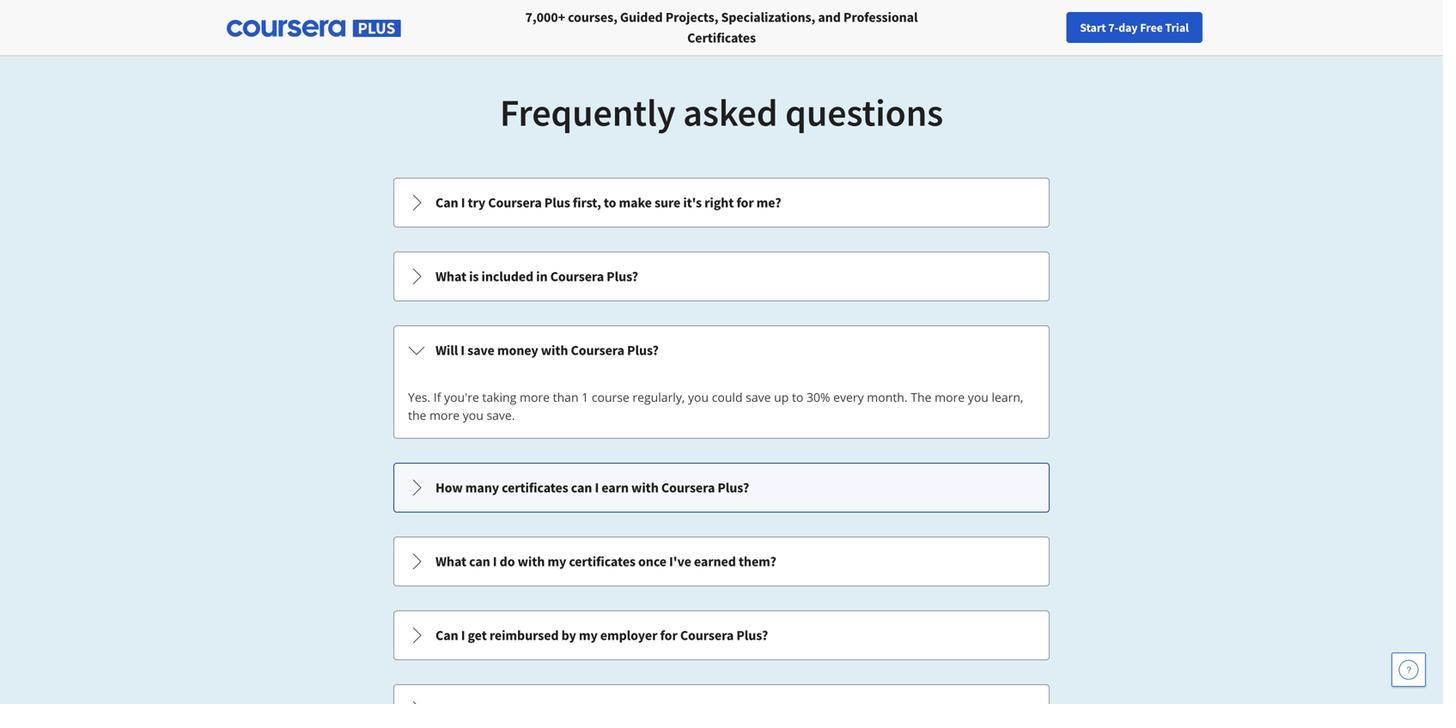Task type: locate. For each thing, give the bounding box(es) containing it.
1 can from the top
[[436, 194, 458, 211]]

1 vertical spatial can
[[469, 553, 490, 570]]

help center image
[[1399, 660, 1419, 680]]

can inside dropdown button
[[436, 194, 458, 211]]

yes. if you're taking more than 1 course regularly, you could save up to 30% every month. the more you learn, the more you save.
[[408, 389, 1024, 424]]

my for certificates
[[548, 553, 566, 570]]

career
[[1152, 20, 1185, 35]]

i right the will
[[461, 342, 465, 359]]

taking
[[482, 389, 517, 406]]

1 vertical spatial with
[[632, 479, 659, 497]]

0 horizontal spatial certificates
[[502, 479, 568, 497]]

for right employer
[[660, 627, 678, 644]]

to inside dropdown button
[[604, 194, 616, 211]]

by
[[562, 627, 576, 644]]

0 vertical spatial what
[[436, 268, 467, 285]]

plus
[[545, 194, 570, 211]]

with right earn
[[632, 479, 659, 497]]

do
[[500, 553, 515, 570]]

1 horizontal spatial for
[[737, 194, 754, 211]]

i left get
[[461, 627, 465, 644]]

for
[[737, 194, 754, 211], [660, 627, 678, 644]]

1 horizontal spatial to
[[792, 389, 804, 406]]

1 vertical spatial can
[[436, 627, 458, 644]]

0 horizontal spatial you
[[463, 407, 484, 424]]

you left could
[[688, 389, 709, 406]]

certificates
[[502, 479, 568, 497], [569, 553, 636, 570]]

more left the "than"
[[520, 389, 550, 406]]

to
[[604, 194, 616, 211], [792, 389, 804, 406]]

once
[[638, 553, 667, 570]]

can
[[436, 194, 458, 211], [436, 627, 458, 644]]

the
[[408, 407, 426, 424]]

can inside dropdown button
[[436, 627, 458, 644]]

frequently
[[500, 88, 676, 136]]

i for reimbursed
[[461, 627, 465, 644]]

1 vertical spatial what
[[436, 553, 467, 570]]

2 horizontal spatial more
[[935, 389, 965, 406]]

0 horizontal spatial for
[[660, 627, 678, 644]]

0 horizontal spatial my
[[548, 553, 566, 570]]

save.
[[487, 407, 515, 424]]

with
[[541, 342, 568, 359], [632, 479, 659, 497], [518, 553, 545, 570]]

7,000+ courses, guided projects, specializations, and professional certificates
[[525, 9, 918, 46]]

find
[[1077, 20, 1099, 35]]

my inside dropdown button
[[579, 627, 598, 644]]

1 vertical spatial certificates
[[569, 553, 636, 570]]

what can i do with my certificates once i've earned them? button
[[394, 538, 1049, 586]]

can left do
[[469, 553, 490, 570]]

many
[[465, 479, 499, 497]]

coursera plus image
[[227, 20, 401, 37]]

can
[[571, 479, 592, 497], [469, 553, 490, 570]]

with right money
[[541, 342, 568, 359]]

i for coursera
[[461, 194, 465, 211]]

can i try coursera plus first, to make sure it's right for me?
[[436, 194, 781, 211]]

courses,
[[568, 9, 618, 26]]

coursera
[[488, 194, 542, 211], [550, 268, 604, 285], [571, 342, 625, 359], [661, 479, 715, 497], [680, 627, 734, 644]]

regularly,
[[633, 389, 685, 406]]

to right first,
[[604, 194, 616, 211]]

what
[[436, 268, 467, 285], [436, 553, 467, 570]]

1 horizontal spatial save
[[746, 389, 771, 406]]

the
[[911, 389, 932, 406]]

2 vertical spatial with
[[518, 553, 545, 570]]

list
[[392, 176, 1052, 705]]

i left try
[[461, 194, 465, 211]]

certificates left once
[[569, 553, 636, 570]]

list containing can i try coursera plus first, to make sure it's right for me?
[[392, 176, 1052, 705]]

2 what from the top
[[436, 553, 467, 570]]

up
[[774, 389, 789, 406]]

start
[[1080, 20, 1106, 35]]

for inside dropdown button
[[660, 627, 678, 644]]

coursera right try
[[488, 194, 542, 211]]

my right do
[[548, 553, 566, 570]]

coursera right in
[[550, 268, 604, 285]]

more
[[520, 389, 550, 406], [935, 389, 965, 406], [430, 407, 460, 424]]

with for plus?
[[541, 342, 568, 359]]

my inside dropdown button
[[548, 553, 566, 570]]

save
[[467, 342, 495, 359], [746, 389, 771, 406]]

save left 'up'
[[746, 389, 771, 406]]

you left learn,
[[968, 389, 989, 406]]

0 vertical spatial certificates
[[502, 479, 568, 497]]

plus? up 'what can i do with my certificates once i've earned them?' dropdown button
[[718, 479, 749, 497]]

specializations,
[[721, 9, 816, 26]]

for left me?
[[737, 194, 754, 211]]

0 vertical spatial save
[[467, 342, 495, 359]]

you down the you're
[[463, 407, 484, 424]]

what is included in coursera plus? button
[[394, 253, 1049, 301]]

0 horizontal spatial save
[[467, 342, 495, 359]]

more down if
[[430, 407, 460, 424]]

i
[[461, 194, 465, 211], [461, 342, 465, 359], [595, 479, 599, 497], [493, 553, 497, 570], [461, 627, 465, 644]]

me?
[[757, 194, 781, 211]]

find your new career
[[1077, 20, 1185, 35]]

earn
[[602, 479, 629, 497]]

1 horizontal spatial more
[[520, 389, 550, 406]]

coursera down earned
[[680, 627, 734, 644]]

0 vertical spatial with
[[541, 342, 568, 359]]

i inside dropdown button
[[461, 627, 465, 644]]

plus? inside dropdown button
[[737, 627, 768, 644]]

can left try
[[436, 194, 458, 211]]

0 vertical spatial for
[[737, 194, 754, 211]]

more right the at bottom
[[935, 389, 965, 406]]

with right do
[[518, 553, 545, 570]]

plus?
[[607, 268, 638, 285], [627, 342, 659, 359], [718, 479, 749, 497], [737, 627, 768, 644]]

1 horizontal spatial can
[[571, 479, 592, 497]]

plus? down them?
[[737, 627, 768, 644]]

certificates right the many
[[502, 479, 568, 497]]

my right by
[[579, 627, 598, 644]]

1 horizontal spatial my
[[579, 627, 598, 644]]

i've
[[669, 553, 691, 570]]

7-
[[1109, 20, 1119, 35]]

0 horizontal spatial can
[[469, 553, 490, 570]]

1 vertical spatial my
[[579, 627, 598, 644]]

and
[[818, 9, 841, 26]]

None search field
[[236, 11, 649, 45]]

get
[[468, 627, 487, 644]]

what left is
[[436, 268, 467, 285]]

plus? up regularly,
[[627, 342, 659, 359]]

will i save money with coursera plus?
[[436, 342, 659, 359]]

find your new career link
[[1068, 17, 1193, 39]]

2 can from the top
[[436, 627, 458, 644]]

1 vertical spatial to
[[792, 389, 804, 406]]

start 7-day free trial
[[1080, 20, 1189, 35]]

0 horizontal spatial to
[[604, 194, 616, 211]]

can left earn
[[571, 479, 592, 497]]

0 vertical spatial can
[[571, 479, 592, 497]]

you're
[[444, 389, 479, 406]]

coursera up 1
[[571, 342, 625, 359]]

1 what from the top
[[436, 268, 467, 285]]

can left get
[[436, 627, 458, 644]]

0 vertical spatial my
[[548, 553, 566, 570]]

7,000+
[[525, 9, 565, 26]]

what left do
[[436, 553, 467, 570]]

day
[[1119, 20, 1138, 35]]

than
[[553, 389, 579, 406]]

to right 'up'
[[792, 389, 804, 406]]

1 vertical spatial for
[[660, 627, 678, 644]]

1 vertical spatial save
[[746, 389, 771, 406]]

what for what can i do with my certificates once i've earned them?
[[436, 553, 467, 570]]

your
[[1102, 20, 1124, 35]]

save right the will
[[467, 342, 495, 359]]

questions
[[785, 88, 943, 136]]

0 vertical spatial to
[[604, 194, 616, 211]]

could
[[712, 389, 743, 406]]

you
[[688, 389, 709, 406], [968, 389, 989, 406], [463, 407, 484, 424]]

my
[[548, 553, 566, 570], [579, 627, 598, 644]]

0 vertical spatial can
[[436, 194, 458, 211]]

what is included in coursera plus?
[[436, 268, 638, 285]]

professional
[[844, 9, 918, 26]]



Task type: vqa. For each thing, say whether or not it's contained in the screenshot.
3rd University from left
no



Task type: describe. For each thing, give the bounding box(es) containing it.
coursera inside dropdown button
[[680, 627, 734, 644]]

what for what is included in coursera plus?
[[436, 268, 467, 285]]

will i save money with coursera plus? button
[[394, 326, 1049, 375]]

how many certificates can i earn with coursera plus? button
[[394, 464, 1049, 512]]

trial
[[1165, 20, 1189, 35]]

can for can i try coursera plus first, to make sure it's right for me?
[[436, 194, 458, 211]]

certificates
[[687, 29, 756, 46]]

coursera right earn
[[661, 479, 715, 497]]

i left earn
[[595, 479, 599, 497]]

in
[[536, 268, 548, 285]]

free
[[1140, 20, 1163, 35]]

new
[[1127, 20, 1149, 35]]

can for can i get reimbursed by my employer for coursera plus?
[[436, 627, 458, 644]]

save inside dropdown button
[[467, 342, 495, 359]]

30%
[[807, 389, 830, 406]]

will
[[436, 342, 458, 359]]

earned
[[694, 553, 736, 570]]

learn,
[[992, 389, 1024, 406]]

employer
[[600, 627, 658, 644]]

can i get reimbursed by my employer for coursera plus? button
[[394, 612, 1049, 660]]

plus? down make
[[607, 268, 638, 285]]

right
[[705, 194, 734, 211]]

i for money
[[461, 342, 465, 359]]

reimbursed
[[490, 627, 559, 644]]

to inside yes. if you're taking more than 1 course regularly, you could save up to 30% every month. the more you learn, the more you save.
[[792, 389, 804, 406]]

if
[[434, 389, 441, 406]]

1 horizontal spatial certificates
[[569, 553, 636, 570]]

how many certificates can i earn with coursera plus?
[[436, 479, 749, 497]]

money
[[497, 342, 538, 359]]

for inside dropdown button
[[737, 194, 754, 211]]

frequently asked questions
[[500, 88, 943, 136]]

is
[[469, 268, 479, 285]]

first,
[[573, 194, 601, 211]]

every
[[834, 389, 864, 406]]

can i try coursera plus first, to make sure it's right for me? button
[[394, 179, 1049, 227]]

how
[[436, 479, 463, 497]]

what can i do with my certificates once i've earned them?
[[436, 553, 777, 570]]

asked
[[683, 88, 778, 136]]

0 horizontal spatial more
[[430, 407, 460, 424]]

projects,
[[666, 9, 719, 26]]

it's
[[683, 194, 702, 211]]

try
[[468, 194, 486, 211]]

start 7-day free trial button
[[1066, 12, 1203, 43]]

save inside yes. if you're taking more than 1 course regularly, you could save up to 30% every month. the more you learn, the more you save.
[[746, 389, 771, 406]]

course
[[592, 389, 630, 406]]

yes.
[[408, 389, 431, 406]]

them?
[[739, 553, 777, 570]]

my for employer
[[579, 627, 598, 644]]

1
[[582, 389, 589, 406]]

make
[[619, 194, 652, 211]]

can i get reimbursed by my employer for coursera plus?
[[436, 627, 768, 644]]

1 horizontal spatial you
[[688, 389, 709, 406]]

with for certificates
[[518, 553, 545, 570]]

month.
[[867, 389, 908, 406]]

included
[[482, 268, 534, 285]]

guided
[[620, 9, 663, 26]]

sure
[[655, 194, 681, 211]]

2 horizontal spatial you
[[968, 389, 989, 406]]

i left do
[[493, 553, 497, 570]]



